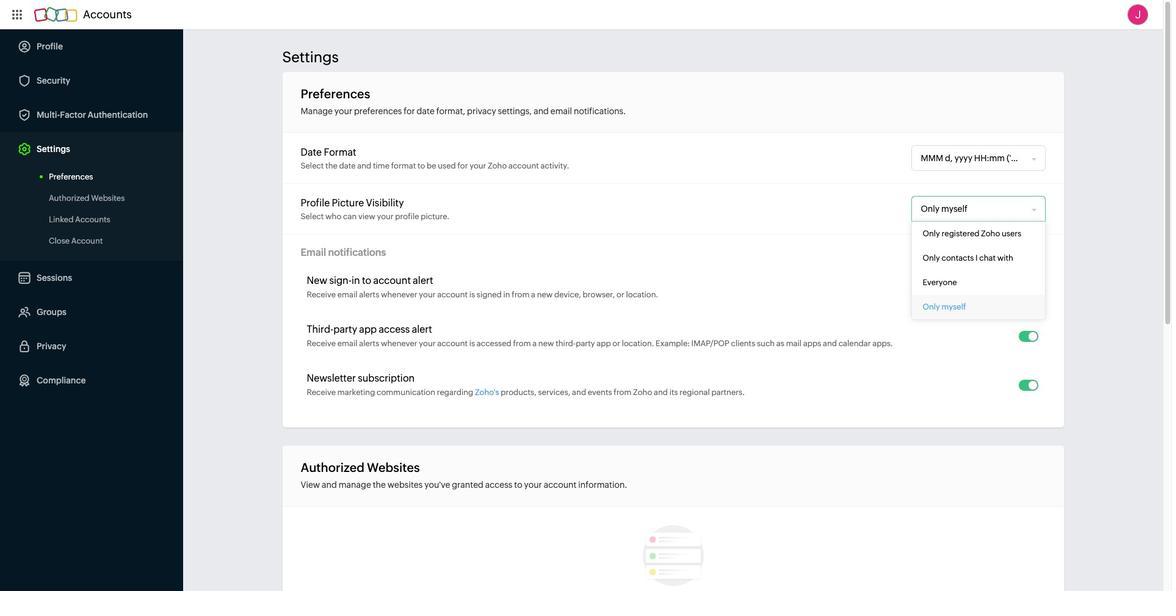 Task type: describe. For each thing, give the bounding box(es) containing it.
services,
[[538, 388, 571, 397]]

authorized for authorized websites
[[49, 194, 90, 203]]

apps
[[804, 339, 822, 348]]

date
[[301, 146, 322, 158]]

alerts inside the new sign-in to account alert receive email alerts whenever your account is signed in from a new device, browser, or location.
[[359, 290, 380, 299]]

zoho's
[[475, 388, 499, 397]]

compliance
[[37, 376, 86, 385]]

and left the its
[[654, 388, 668, 397]]

can
[[343, 212, 357, 221]]

activity.
[[541, 161, 569, 170]]

only registered zoho users
[[923, 229, 1022, 238]]

myself
[[942, 302, 967, 312]]

1 vertical spatial or
[[613, 339, 621, 348]]

visibility
[[366, 197, 404, 209]]

partners.
[[712, 388, 745, 397]]

as
[[777, 339, 785, 348]]

time
[[373, 161, 390, 170]]

your inside date format select the date and time format to be used for your zoho account activity.
[[470, 161, 486, 170]]

security
[[37, 76, 70, 86]]

select inside date format select the date and time format to be used for your zoho account activity.
[[301, 161, 324, 170]]

the inside date format select the date and time format to be used for your zoho account activity.
[[326, 161, 338, 170]]

information.
[[579, 480, 627, 490]]

receive for receive marketing communication regarding zoho's products, services, and events from zoho and its regional partners.
[[307, 388, 336, 397]]

communication
[[377, 388, 436, 397]]

such
[[757, 339, 775, 348]]

or inside the new sign-in to account alert receive email alerts whenever your account is signed in from a new device, browser, or location.
[[617, 290, 625, 299]]

date inside preferences manage your preferences for date format, privacy settings, and email notifications.
[[417, 106, 435, 116]]

and inside preferences manage your preferences for date format, privacy settings, and email notifications.
[[534, 106, 549, 116]]

authorized websites
[[49, 194, 125, 203]]

you've
[[425, 480, 450, 490]]

regarding
[[437, 388, 474, 397]]

manage
[[339, 480, 371, 490]]

the inside authorized websites view and manage the websites you've granted access to your account information.
[[373, 480, 386, 490]]

1 vertical spatial app
[[597, 339, 611, 348]]

authorized for authorized websites view and manage the websites you've granted access to your account information.
[[301, 461, 365, 475]]

products,
[[501, 388, 537, 397]]

view
[[301, 480, 320, 490]]

third-
[[307, 324, 334, 335]]

contacts
[[942, 253, 974, 263]]

your inside preferences manage your preferences for date format, privacy settings, and email notifications.
[[335, 106, 353, 116]]

account down the notifications
[[374, 275, 411, 286]]

mail
[[786, 339, 802, 348]]

email inside preferences manage your preferences for date format, privacy settings, and email notifications.
[[551, 106, 572, 116]]

example:
[[656, 339, 690, 348]]

third-party app access alert
[[307, 324, 432, 335]]

apps.
[[873, 339, 893, 348]]

account
[[71, 236, 103, 246]]

profile for profile
[[37, 42, 63, 51]]

0 vertical spatial settings
[[282, 49, 339, 65]]

third-
[[556, 339, 576, 348]]

notifications.
[[574, 106, 626, 116]]

from inside the new sign-in to account alert receive email alerts whenever your account is signed in from a new device, browser, or location.
[[512, 290, 530, 299]]

your inside authorized websites view and manage the websites you've granted access to your account information.
[[524, 480, 542, 490]]

new sign-in to account alert receive email alerts whenever your account is signed in from a new device, browser, or location.
[[307, 275, 659, 299]]

browser,
[[583, 290, 615, 299]]

i
[[976, 253, 978, 263]]

with
[[998, 253, 1014, 263]]

only myself
[[923, 302, 967, 312]]

picture
[[332, 197, 364, 209]]

1 vertical spatial new
[[539, 339, 554, 348]]

marketing
[[338, 388, 375, 397]]

for inside preferences manage your preferences for date format, privacy settings, and email notifications.
[[404, 106, 415, 116]]

device,
[[555, 290, 581, 299]]

is inside the new sign-in to account alert receive email alerts whenever your account is signed in from a new device, browser, or location.
[[470, 290, 475, 299]]

and right the apps
[[823, 339, 837, 348]]

new inside the new sign-in to account alert receive email alerts whenever your account is signed in from a new device, browser, or location.
[[537, 290, 553, 299]]

clients
[[731, 339, 756, 348]]

who
[[326, 212, 342, 221]]

new
[[307, 275, 327, 286]]

privacy
[[467, 106, 496, 116]]

receive email alerts whenever your account is accessed from a new third-party app or location. example: imap/pop clients such as mail apps and calendar apps.
[[307, 339, 893, 348]]

regional
[[680, 388, 710, 397]]

websites for authorized websites
[[91, 194, 125, 203]]

1 vertical spatial alert
[[412, 324, 432, 335]]

receive for receive email alerts whenever your account is accessed from a new third-party app or location. example: imap/pop clients such as mail apps and calendar apps.
[[307, 339, 336, 348]]

0 horizontal spatial party
[[334, 324, 357, 335]]

and inside date format select the date and time format to be used for your zoho account activity.
[[357, 161, 372, 170]]

zoho's link
[[475, 388, 499, 397]]

account inside authorized websites view and manage the websites you've granted access to your account information.
[[544, 480, 577, 490]]

preferences for preferences manage your preferences for date format, privacy settings, and email notifications.
[[301, 87, 370, 101]]

users
[[1002, 229, 1022, 238]]

date inside date format select the date and time format to be used for your zoho account activity.
[[339, 161, 356, 170]]

only for only registered zoho users
[[923, 229, 941, 238]]

imap/pop
[[692, 339, 730, 348]]

profile for profile picture visibility select who can view your profile picture.
[[301, 197, 330, 209]]

manage
[[301, 106, 333, 116]]

2 alerts from the top
[[359, 339, 380, 348]]

settings,
[[498, 106, 532, 116]]

1 vertical spatial in
[[504, 290, 510, 299]]

factor
[[60, 110, 86, 120]]

multi-
[[37, 110, 60, 120]]

calendar
[[839, 339, 871, 348]]

notifications
[[328, 247, 386, 258]]

sign-
[[329, 275, 352, 286]]

signed
[[477, 290, 502, 299]]

picture.
[[421, 212, 450, 221]]

view
[[358, 212, 376, 221]]

close account
[[49, 236, 103, 246]]



Task type: locate. For each thing, give the bounding box(es) containing it.
1 vertical spatial location.
[[622, 339, 654, 348]]

authorized websites view and manage the websites you've granted access to your account information.
[[301, 461, 627, 490]]

party down browser,
[[576, 339, 595, 348]]

format
[[324, 146, 356, 158]]

2 receive from the top
[[307, 339, 336, 348]]

email
[[551, 106, 572, 116], [338, 290, 358, 299], [338, 339, 358, 348]]

app right third-
[[597, 339, 611, 348]]

1 vertical spatial profile
[[301, 197, 330, 209]]

from
[[512, 290, 530, 299], [513, 339, 531, 348], [614, 388, 632, 397]]

a
[[531, 290, 536, 299], [533, 339, 537, 348]]

newsletter
[[307, 373, 356, 384]]

access inside authorized websites view and manage the websites you've granted access to your account information.
[[485, 480, 513, 490]]

in right signed
[[504, 290, 510, 299]]

1 horizontal spatial preferences
[[301, 87, 370, 101]]

granted
[[452, 480, 484, 490]]

0 vertical spatial from
[[512, 290, 530, 299]]

new left third-
[[539, 339, 554, 348]]

0 vertical spatial party
[[334, 324, 357, 335]]

date down format on the left of page
[[339, 161, 356, 170]]

0 horizontal spatial settings
[[37, 144, 70, 154]]

1 vertical spatial email
[[338, 290, 358, 299]]

1 select from the top
[[301, 161, 324, 170]]

0 vertical spatial receive
[[307, 290, 336, 299]]

2 select from the top
[[301, 212, 324, 221]]

date left format,
[[417, 106, 435, 116]]

whenever down the third-party app access alert
[[381, 339, 418, 348]]

1 horizontal spatial zoho
[[633, 388, 653, 397]]

1 whenever from the top
[[381, 290, 418, 299]]

0 vertical spatial accounts
[[83, 8, 132, 21]]

format,
[[437, 106, 466, 116]]

and left events
[[572, 388, 586, 397]]

and inside authorized websites view and manage the websites you've granted access to your account information.
[[322, 480, 337, 490]]

0 horizontal spatial app
[[359, 324, 377, 335]]

only for only myself
[[923, 302, 941, 312]]

1 only from the top
[[923, 229, 941, 238]]

settings down the multi-
[[37, 144, 70, 154]]

for right preferences at the left of page
[[404, 106, 415, 116]]

2 vertical spatial email
[[338, 339, 358, 348]]

for
[[404, 106, 415, 116], [458, 161, 468, 170]]

is left signed
[[470, 290, 475, 299]]

new
[[537, 290, 553, 299], [539, 339, 554, 348]]

account left information.
[[544, 480, 577, 490]]

email down the third-party app access alert
[[338, 339, 358, 348]]

accounts
[[83, 8, 132, 21], [75, 215, 110, 224]]

preferences up manage
[[301, 87, 370, 101]]

authentication
[[88, 110, 148, 120]]

zoho right used
[[488, 161, 507, 170]]

0 horizontal spatial preferences
[[49, 172, 93, 181]]

account left activity.
[[509, 161, 539, 170]]

1 horizontal spatial profile
[[301, 197, 330, 209]]

email down sign-
[[338, 290, 358, 299]]

3 only from the top
[[923, 302, 941, 312]]

profile up the security
[[37, 42, 63, 51]]

a left third-
[[533, 339, 537, 348]]

sessions
[[37, 273, 72, 283]]

zoho left users
[[982, 229, 1001, 238]]

0 horizontal spatial for
[[404, 106, 415, 116]]

1 vertical spatial is
[[470, 339, 475, 348]]

1 vertical spatial for
[[458, 161, 468, 170]]

to right sign-
[[362, 275, 372, 286]]

1 vertical spatial preferences
[[49, 172, 93, 181]]

events
[[588, 388, 612, 397]]

0 vertical spatial zoho
[[488, 161, 507, 170]]

and left time
[[357, 161, 372, 170]]

the
[[326, 161, 338, 170], [373, 480, 386, 490]]

0 vertical spatial only
[[923, 229, 941, 238]]

subscription
[[358, 373, 415, 384]]

0 vertical spatial date
[[417, 106, 435, 116]]

2 whenever from the top
[[381, 339, 418, 348]]

account inside date format select the date and time format to be used for your zoho account activity.
[[509, 161, 539, 170]]

preferences
[[354, 106, 402, 116]]

0 horizontal spatial the
[[326, 161, 338, 170]]

profile
[[395, 212, 419, 221]]

alert
[[413, 275, 433, 286], [412, 324, 432, 335]]

2 vertical spatial receive
[[307, 388, 336, 397]]

its
[[670, 388, 678, 397]]

1 vertical spatial only
[[923, 253, 941, 263]]

0 vertical spatial to
[[418, 161, 425, 170]]

1 vertical spatial the
[[373, 480, 386, 490]]

0 horizontal spatial websites
[[91, 194, 125, 203]]

1 horizontal spatial party
[[576, 339, 595, 348]]

authorized up linked
[[49, 194, 90, 203]]

2 horizontal spatial zoho
[[982, 229, 1001, 238]]

newsletter subscription
[[307, 373, 415, 384]]

and
[[534, 106, 549, 116], [357, 161, 372, 170], [823, 339, 837, 348], [572, 388, 586, 397], [654, 388, 668, 397], [322, 480, 337, 490]]

to right the granted
[[514, 480, 523, 490]]

location. left the example:
[[622, 339, 654, 348]]

1 horizontal spatial to
[[418, 161, 425, 170]]

whenever
[[381, 290, 418, 299], [381, 339, 418, 348]]

profile picture visibility select who can view your profile picture.
[[301, 197, 450, 221]]

linked
[[49, 215, 74, 224]]

1 vertical spatial receive
[[307, 339, 336, 348]]

1 alerts from the top
[[359, 290, 380, 299]]

receive down newsletter
[[307, 388, 336, 397]]

alert inside the new sign-in to account alert receive email alerts whenever your account is signed in from a new device, browser, or location.
[[413, 275, 433, 286]]

and right view
[[322, 480, 337, 490]]

access right the granted
[[485, 480, 513, 490]]

only left the registered
[[923, 229, 941, 238]]

registered
[[942, 229, 980, 238]]

1 vertical spatial settings
[[37, 144, 70, 154]]

2 only from the top
[[923, 253, 941, 263]]

0 vertical spatial select
[[301, 161, 324, 170]]

email
[[301, 247, 326, 258]]

multi-factor authentication
[[37, 110, 148, 120]]

websites inside authorized websites view and manage the websites you've granted access to your account information.
[[367, 461, 420, 475]]

party down sign-
[[334, 324, 357, 335]]

access up subscription
[[379, 324, 410, 335]]

1 vertical spatial access
[[485, 480, 513, 490]]

websites for authorized websites view and manage the websites you've granted access to your account information.
[[367, 461, 420, 475]]

the right manage
[[373, 480, 386, 490]]

app right the third-
[[359, 324, 377, 335]]

location. inside the new sign-in to account alert receive email alerts whenever your account is signed in from a new device, browser, or location.
[[626, 290, 659, 299]]

close
[[49, 236, 70, 246]]

only left myself
[[923, 302, 941, 312]]

only for only contacts i chat with
[[923, 253, 941, 263]]

0 vertical spatial email
[[551, 106, 572, 116]]

a left device,
[[531, 290, 536, 299]]

websites up 'linked accounts'
[[91, 194, 125, 203]]

preferences manage your preferences for date format, privacy settings, and email notifications.
[[301, 87, 626, 116]]

preferences for preferences
[[49, 172, 93, 181]]

the down format on the left of page
[[326, 161, 338, 170]]

email notifications
[[301, 247, 386, 258]]

0 vertical spatial a
[[531, 290, 536, 299]]

access
[[379, 324, 410, 335], [485, 480, 513, 490]]

zoho left the its
[[633, 388, 653, 397]]

1 vertical spatial websites
[[367, 461, 420, 475]]

0 vertical spatial profile
[[37, 42, 63, 51]]

1 horizontal spatial authorized
[[301, 461, 365, 475]]

0 vertical spatial or
[[617, 290, 625, 299]]

a inside the new sign-in to account alert receive email alerts whenever your account is signed in from a new device, browser, or location.
[[531, 290, 536, 299]]

account left signed
[[437, 290, 468, 299]]

0 horizontal spatial in
[[352, 275, 360, 286]]

everyone
[[923, 278, 958, 287]]

0 horizontal spatial to
[[362, 275, 372, 286]]

1 vertical spatial accounts
[[75, 215, 110, 224]]

settings
[[282, 49, 339, 65], [37, 144, 70, 154]]

1 vertical spatial a
[[533, 339, 537, 348]]

1 horizontal spatial app
[[597, 339, 611, 348]]

1 is from the top
[[470, 290, 475, 299]]

for right used
[[458, 161, 468, 170]]

your inside profile picture visibility select who can view your profile picture.
[[377, 212, 394, 221]]

alerts down the third-party app access alert
[[359, 339, 380, 348]]

2 vertical spatial to
[[514, 480, 523, 490]]

receive
[[307, 290, 336, 299], [307, 339, 336, 348], [307, 388, 336, 397]]

your inside the new sign-in to account alert receive email alerts whenever your account is signed in from a new device, browser, or location.
[[419, 290, 436, 299]]

1 horizontal spatial websites
[[367, 461, 420, 475]]

profile
[[37, 42, 63, 51], [301, 197, 330, 209]]

location.
[[626, 290, 659, 299], [622, 339, 654, 348]]

1 horizontal spatial access
[[485, 480, 513, 490]]

0 vertical spatial new
[[537, 290, 553, 299]]

1 vertical spatial select
[[301, 212, 324, 221]]

in down the notifications
[[352, 275, 360, 286]]

0 horizontal spatial date
[[339, 161, 356, 170]]

1 horizontal spatial date
[[417, 106, 435, 116]]

chat
[[980, 253, 996, 263]]

only
[[923, 229, 941, 238], [923, 253, 941, 263], [923, 302, 941, 312]]

or right third-
[[613, 339, 621, 348]]

0 vertical spatial for
[[404, 106, 415, 116]]

to left 'be'
[[418, 161, 425, 170]]

to inside authorized websites view and manage the websites you've granted access to your account information.
[[514, 480, 523, 490]]

1 horizontal spatial for
[[458, 161, 468, 170]]

receive down new
[[307, 290, 336, 299]]

is
[[470, 290, 475, 299], [470, 339, 475, 348]]

party
[[334, 324, 357, 335], [576, 339, 595, 348]]

or
[[617, 290, 625, 299], [613, 339, 621, 348]]

linked accounts
[[49, 215, 110, 224]]

2 is from the top
[[470, 339, 475, 348]]

1 vertical spatial date
[[339, 161, 356, 170]]

is left accessed
[[470, 339, 475, 348]]

privacy
[[37, 341, 66, 351]]

only contacts i chat with
[[923, 253, 1014, 263]]

0 vertical spatial location.
[[626, 290, 659, 299]]

2 vertical spatial from
[[614, 388, 632, 397]]

0 vertical spatial access
[[379, 324, 410, 335]]

1 vertical spatial zoho
[[982, 229, 1001, 238]]

authorized up view
[[301, 461, 365, 475]]

email left notifications.
[[551, 106, 572, 116]]

groups
[[37, 307, 67, 317]]

0 vertical spatial alerts
[[359, 290, 380, 299]]

to inside the new sign-in to account alert receive email alerts whenever your account is signed in from a new device, browser, or location.
[[362, 275, 372, 286]]

from right signed
[[512, 290, 530, 299]]

alerts
[[359, 290, 380, 299], [359, 339, 380, 348]]

1 vertical spatial whenever
[[381, 339, 418, 348]]

date format select the date and time format to be used for your zoho account activity.
[[301, 146, 569, 170]]

profile up who
[[301, 197, 330, 209]]

0 vertical spatial the
[[326, 161, 338, 170]]

settings up manage
[[282, 49, 339, 65]]

date
[[417, 106, 435, 116], [339, 161, 356, 170]]

from right accessed
[[513, 339, 531, 348]]

receive down the third-
[[307, 339, 336, 348]]

select left who
[[301, 212, 324, 221]]

1 vertical spatial to
[[362, 275, 372, 286]]

0 vertical spatial app
[[359, 324, 377, 335]]

1 vertical spatial from
[[513, 339, 531, 348]]

2 vertical spatial only
[[923, 302, 941, 312]]

3 receive from the top
[[307, 388, 336, 397]]

email inside the new sign-in to account alert receive email alerts whenever your account is signed in from a new device, browser, or location.
[[338, 290, 358, 299]]

0 horizontal spatial access
[[379, 324, 410, 335]]

accessed
[[477, 339, 512, 348]]

0 horizontal spatial profile
[[37, 42, 63, 51]]

2 vertical spatial zoho
[[633, 388, 653, 397]]

whenever up the third-party app access alert
[[381, 290, 418, 299]]

preferences inside preferences manage your preferences for date format, privacy settings, and email notifications.
[[301, 87, 370, 101]]

select inside profile picture visibility select who can view your profile picture.
[[301, 212, 324, 221]]

from right events
[[614, 388, 632, 397]]

for inside date format select the date and time format to be used for your zoho account activity.
[[458, 161, 468, 170]]

select down date
[[301, 161, 324, 170]]

0 vertical spatial preferences
[[301, 87, 370, 101]]

0 vertical spatial in
[[352, 275, 360, 286]]

receive inside the new sign-in to account alert receive email alerts whenever your account is signed in from a new device, browser, or location.
[[307, 290, 336, 299]]

websites up "websites"
[[367, 461, 420, 475]]

new left device,
[[537, 290, 553, 299]]

1 vertical spatial authorized
[[301, 461, 365, 475]]

0 horizontal spatial zoho
[[488, 161, 507, 170]]

1 horizontal spatial in
[[504, 290, 510, 299]]

2 horizontal spatial to
[[514, 480, 523, 490]]

to inside date format select the date and time format to be used for your zoho account activity.
[[418, 161, 425, 170]]

or right browser,
[[617, 290, 625, 299]]

0 vertical spatial alert
[[413, 275, 433, 286]]

1 horizontal spatial the
[[373, 480, 386, 490]]

alerts up the third-party app access alert
[[359, 290, 380, 299]]

location. right browser,
[[626, 290, 659, 299]]

1 horizontal spatial settings
[[282, 49, 339, 65]]

authorized
[[49, 194, 90, 203], [301, 461, 365, 475]]

whenever inside the new sign-in to account alert receive email alerts whenever your account is signed in from a new device, browser, or location.
[[381, 290, 418, 299]]

be
[[427, 161, 436, 170]]

select
[[301, 161, 324, 170], [301, 212, 324, 221]]

0 horizontal spatial authorized
[[49, 194, 90, 203]]

only up everyone
[[923, 253, 941, 263]]

1 vertical spatial party
[[576, 339, 595, 348]]

authorized inside authorized websites view and manage the websites you've granted access to your account information.
[[301, 461, 365, 475]]

and right settings,
[[534, 106, 549, 116]]

to
[[418, 161, 425, 170], [362, 275, 372, 286], [514, 480, 523, 490]]

zoho inside date format select the date and time format to be used for your zoho account activity.
[[488, 161, 507, 170]]

format
[[391, 161, 416, 170]]

0 vertical spatial websites
[[91, 194, 125, 203]]

account
[[509, 161, 539, 170], [374, 275, 411, 286], [437, 290, 468, 299], [437, 339, 468, 348], [544, 480, 577, 490]]

None field
[[912, 146, 1033, 170], [912, 197, 1033, 221], [912, 146, 1033, 170], [912, 197, 1033, 221]]

1 vertical spatial alerts
[[359, 339, 380, 348]]

0 vertical spatial authorized
[[49, 194, 90, 203]]

0 vertical spatial is
[[470, 290, 475, 299]]

used
[[438, 161, 456, 170]]

account left accessed
[[437, 339, 468, 348]]

receive marketing communication regarding zoho's products, services, and events from zoho and its regional partners.
[[307, 388, 745, 397]]

preferences up authorized websites
[[49, 172, 93, 181]]

websites
[[388, 480, 423, 490]]

profile inside profile picture visibility select who can view your profile picture.
[[301, 197, 330, 209]]

0 vertical spatial whenever
[[381, 290, 418, 299]]

in
[[352, 275, 360, 286], [504, 290, 510, 299]]

1 receive from the top
[[307, 290, 336, 299]]



Task type: vqa. For each thing, say whether or not it's contained in the screenshot.
Show Account Activity button
no



